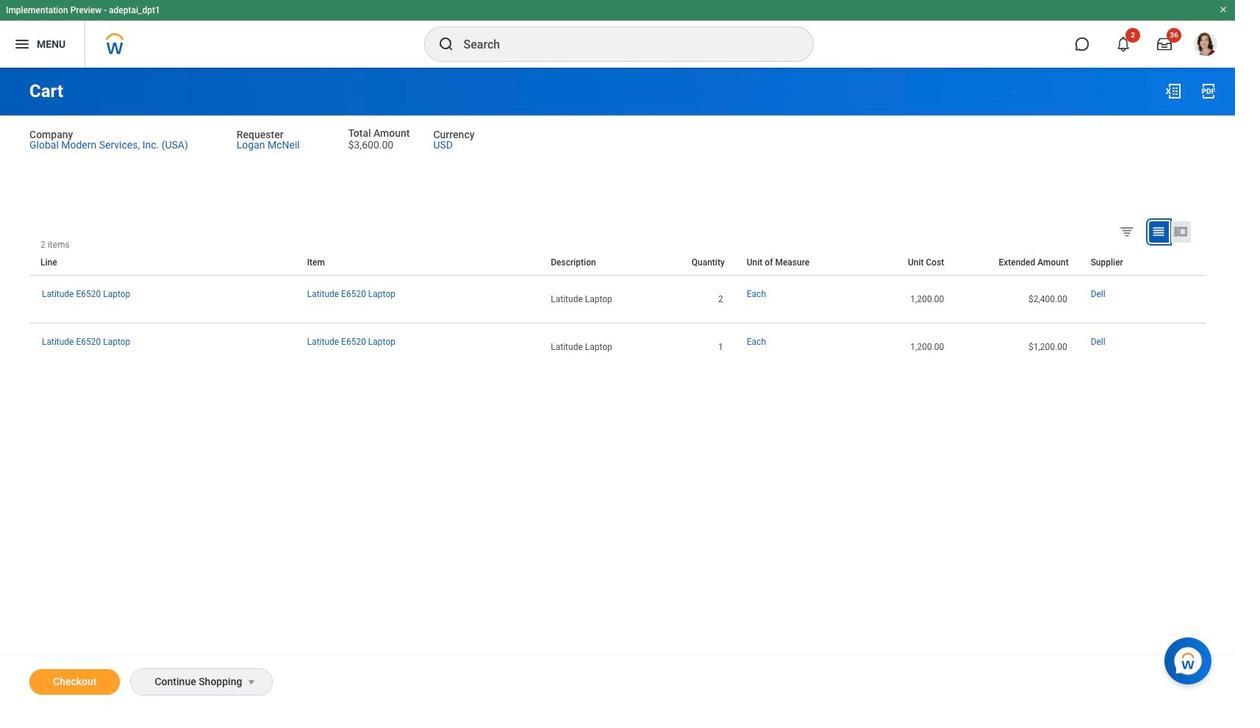 Task type: vqa. For each thing, say whether or not it's contained in the screenshot.
Profile Logan McNeil image
yes



Task type: describe. For each thing, give the bounding box(es) containing it.
Toggle to Grid view radio
[[1150, 221, 1170, 243]]

caret down image
[[243, 677, 261, 689]]

notifications large image
[[1117, 37, 1131, 51]]

Search Workday  search field
[[464, 28, 783, 60]]

export to excel image
[[1165, 82, 1183, 100]]



Task type: locate. For each thing, give the bounding box(es) containing it.
select to filter grid data image
[[1120, 223, 1136, 239]]

toolbar
[[1195, 240, 1206, 250]]

main content
[[0, 68, 1236, 708]]

inbox large image
[[1158, 37, 1173, 51]]

justify image
[[13, 35, 31, 53]]

option group
[[1117, 221, 1203, 246]]

toggle to list detail view image
[[1174, 224, 1189, 239]]

toggle to grid view image
[[1152, 224, 1167, 239]]

profile logan mcneil image
[[1195, 32, 1218, 59]]

close environment banner image
[[1220, 5, 1228, 14]]

view printable version (pdf) image
[[1200, 82, 1218, 100]]

search image
[[437, 35, 455, 53]]

banner
[[0, 0, 1236, 68]]

Toggle to List Detail view radio
[[1172, 221, 1192, 243]]



